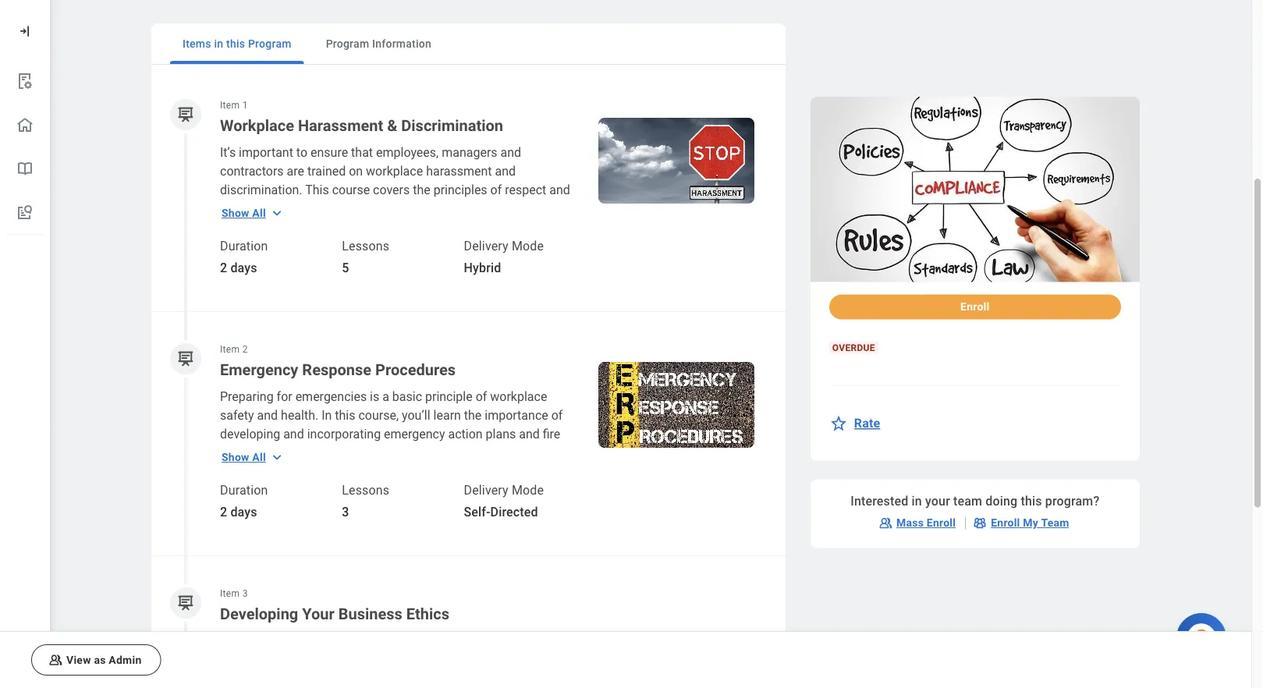 Task type: vqa. For each thing, say whether or not it's contained in the screenshot.
'toolbar' related to items
no



Task type: describe. For each thing, give the bounding box(es) containing it.
ensure
[[311, 145, 348, 160]]

interested
[[851, 494, 909, 509]]

in for your
[[912, 494, 923, 509]]

2 inside item 2 emergency response procedures
[[242, 344, 248, 355]]

in for this
[[214, 37, 224, 50]]

mass enroll link
[[872, 511, 966, 536]]

interested in your team doing this program?
[[851, 494, 1100, 509]]

types
[[432, 201, 462, 216]]

1 program from the left
[[248, 37, 292, 50]]

overdue
[[833, 342, 876, 353]]

lessons 3
[[342, 483, 390, 520]]

this inside button
[[226, 37, 245, 50]]

fire
[[543, 427, 561, 441]]

show for emergency
[[222, 451, 250, 464]]

course,
[[359, 408, 399, 423]]

of down elements
[[553, 464, 564, 479]]

response
[[302, 361, 372, 379]]

required,
[[467, 445, 515, 460]]

enroll button
[[830, 295, 1122, 320]]

safety
[[220, 408, 254, 423]]

different
[[382, 201, 429, 216]]

exit
[[252, 483, 271, 498]]

maintenance
[[477, 464, 550, 479]]

important
[[239, 145, 293, 160]]

self-
[[464, 505, 491, 520]]

we'll
[[318, 445, 344, 460]]

1 vertical spatial good
[[220, 483, 248, 498]]

media classroom image
[[48, 653, 63, 668]]

items in this program
[[183, 37, 292, 50]]

evacuation
[[276, 464, 337, 479]]

3 for item 3 developing your business ethics
[[242, 589, 248, 600]]

elements
[[518, 445, 569, 460]]

0 vertical spatial good
[[245, 464, 273, 479]]

items in this program button
[[170, 23, 304, 64]]

that
[[351, 145, 373, 160]]

1 vertical spatial to
[[297, 201, 308, 216]]

action
[[449, 427, 483, 441]]

workplace
[[220, 116, 294, 135]]

show all for workplace harassment & discrimination
[[222, 207, 266, 220]]

learn
[[434, 408, 461, 423]]

doing
[[986, 494, 1018, 509]]

differentiate
[[311, 201, 379, 216]]

lessons 5
[[342, 238, 390, 275]]

all for emergency
[[252, 451, 266, 464]]

0 vertical spatial to
[[297, 145, 308, 160]]

it's
[[220, 145, 236, 160]]

contractors
[[220, 164, 284, 178]]

workplace inside preparing for emergencies is a basic principle of workplace safety and health. in this course, you'll learn the importance of developing and incorporating emergency action plans and fire prevention plans. we'll cover when plans are required, elements of a good evacuation plan, and the design and maintenance of good exit routes.
[[491, 389, 548, 404]]

my
[[1024, 517, 1039, 530]]

5
[[342, 260, 349, 275]]

delivery mode hybrid
[[464, 238, 544, 275]]

duration for workplace
[[220, 238, 268, 253]]

show all button for emergency response procedures
[[222, 445, 285, 470]]

0 vertical spatial plans
[[486, 427, 516, 441]]

view as admin
[[66, 654, 142, 667]]

routes.
[[275, 483, 313, 498]]

prevention
[[220, 445, 278, 460]]

course image for workplace harassment & discrimination
[[176, 105, 196, 125]]

days for workplace harassment & discrimination
[[231, 260, 257, 275]]

mass
[[897, 517, 924, 530]]

respect
[[505, 182, 547, 197]]

health.
[[281, 408, 319, 423]]

0 horizontal spatial a
[[235, 464, 241, 479]]

show all button for workplace harassment & discrimination
[[222, 201, 285, 226]]

tab list containing items in this program
[[151, 23, 786, 65]]

item for emergency response procedures
[[220, 344, 240, 355]]

in
[[322, 408, 332, 423]]

course image for emergency response procedures
[[176, 349, 196, 369]]

item 3 developing your business ethics
[[220, 589, 450, 623]]

duration 2 days for workplace
[[220, 238, 268, 275]]

0 horizontal spatial enroll
[[927, 517, 957, 530]]

show for workplace
[[222, 207, 250, 220]]

0 vertical spatial a
[[383, 389, 389, 404]]

duration for emergency
[[220, 483, 268, 498]]

basic
[[393, 389, 422, 404]]

&
[[387, 116, 398, 135]]

all for workplace
[[252, 207, 266, 220]]

admin
[[109, 654, 142, 667]]

for
[[277, 389, 292, 404]]

rate button
[[830, 405, 890, 442]]

item 1 workplace harassment & discrimination
[[220, 100, 504, 135]]

media classroom image
[[878, 516, 894, 531]]

trained
[[308, 164, 346, 178]]

procedures
[[376, 361, 456, 379]]

mass enroll
[[897, 517, 957, 530]]

directed
[[491, 505, 538, 520]]

preparing for emergencies is a basic principle of workplace safety and health. in this course, you'll learn the importance of developing and incorporating emergency action plans and fire prevention plans. we'll cover when plans are required, elements of a good evacuation plan, and the design and maintenance of good exit routes.
[[220, 389, 569, 498]]

delivery for workplace harassment & discrimination
[[464, 238, 509, 253]]

importance
[[485, 408, 549, 423]]

star image
[[830, 414, 848, 433]]

as
[[94, 654, 106, 667]]

workplace inside it's important to ensure that employees, managers and contractors are trained on workplace harassment and discrimination. this course covers the principles of respect and fairness, how to differentiate different types of harassment and intent versus perception.
[[366, 164, 423, 178]]

preparing
[[220, 389, 274, 404]]

report parameter image
[[16, 72, 34, 91]]

view as admin button
[[31, 645, 161, 676]]



Task type: locate. For each thing, give the bounding box(es) containing it.
3 down plan, at the left bottom
[[342, 505, 349, 520]]

0 horizontal spatial 3
[[242, 589, 248, 600]]

program
[[248, 37, 292, 50], [326, 37, 370, 50]]

0 horizontal spatial program
[[248, 37, 292, 50]]

a right is
[[383, 389, 389, 404]]

1 mode from the top
[[512, 238, 544, 253]]

delivery up self-
[[464, 483, 509, 498]]

0 vertical spatial all
[[252, 207, 266, 220]]

book open image
[[16, 159, 34, 178]]

good up exit
[[245, 464, 273, 479]]

duration 2 days for emergency
[[220, 483, 268, 520]]

show all button down discrimination.
[[222, 201, 285, 226]]

1 vertical spatial plans
[[413, 445, 443, 460]]

3 up developing
[[242, 589, 248, 600]]

of down prevention
[[220, 464, 232, 479]]

days down exit
[[231, 505, 257, 520]]

item up developing
[[220, 589, 240, 600]]

days down intent at the top of page
[[231, 260, 257, 275]]

0 horizontal spatial are
[[287, 164, 304, 178]]

the up action
[[464, 408, 482, 423]]

duration down prevention
[[220, 483, 268, 498]]

2 vertical spatial item
[[220, 589, 240, 600]]

0 vertical spatial 3
[[342, 505, 349, 520]]

1 course image from the top
[[176, 105, 196, 125]]

enroll for enroll my team
[[992, 517, 1021, 530]]

0 vertical spatial are
[[287, 164, 304, 178]]

tab list
[[151, 23, 786, 65]]

are left trained
[[287, 164, 304, 178]]

2 course image from the top
[[176, 349, 196, 369]]

1 vertical spatial harassment
[[479, 201, 545, 216]]

managers
[[442, 145, 498, 160]]

program left information
[[326, 37, 370, 50]]

the up the different at the top left of the page
[[413, 182, 431, 197]]

0 vertical spatial workplace
[[366, 164, 423, 178]]

plan,
[[340, 464, 366, 479]]

2 down prevention
[[220, 505, 227, 520]]

enroll
[[961, 301, 990, 314], [927, 517, 957, 530], [992, 517, 1021, 530]]

all left chevron down small icon
[[252, 207, 266, 220]]

program?
[[1046, 494, 1100, 509]]

3 item from the top
[[220, 589, 240, 600]]

show all down developing
[[222, 451, 266, 464]]

2 days from the top
[[231, 505, 257, 520]]

in left the your
[[912, 494, 923, 509]]

to
[[297, 145, 308, 160], [297, 201, 308, 216]]

2 for emergency response procedures
[[220, 505, 227, 520]]

show all for emergency response procedures
[[222, 451, 266, 464]]

enroll for enroll
[[961, 301, 990, 314]]

cover
[[347, 445, 377, 460]]

1 horizontal spatial 3
[[342, 505, 349, 520]]

lessons up the 5
[[342, 238, 390, 253]]

delivery inside delivery mode hybrid
[[464, 238, 509, 253]]

1 vertical spatial mode
[[512, 483, 544, 498]]

1 vertical spatial workplace
[[491, 389, 548, 404]]

workplace up "importance"
[[491, 389, 548, 404]]

are down action
[[447, 445, 464, 460]]

3 for lessons 3
[[342, 505, 349, 520]]

duration down intent at the top of page
[[220, 238, 268, 253]]

2 vertical spatial 2
[[220, 505, 227, 520]]

show up intent at the top of page
[[222, 207, 250, 220]]

on
[[349, 164, 363, 178]]

1 vertical spatial days
[[231, 505, 257, 520]]

0 vertical spatial in
[[214, 37, 224, 50]]

show all up intent at the top of page
[[222, 207, 266, 220]]

enroll inside button
[[961, 301, 990, 314]]

0 horizontal spatial workplace
[[366, 164, 423, 178]]

1 vertical spatial lessons
[[342, 483, 390, 498]]

the down when
[[393, 464, 410, 479]]

lessons for response
[[342, 483, 390, 498]]

1 duration from the top
[[220, 238, 268, 253]]

to right how
[[297, 201, 308, 216]]

program information button
[[314, 23, 444, 64]]

rate
[[855, 416, 881, 431]]

this
[[226, 37, 245, 50], [335, 408, 356, 423], [1022, 494, 1043, 509]]

0 vertical spatial the
[[413, 182, 431, 197]]

emergency
[[384, 427, 445, 441]]

is
[[370, 389, 380, 404]]

incorporating
[[307, 427, 381, 441]]

1 all from the top
[[252, 207, 266, 220]]

plans
[[486, 427, 516, 441], [413, 445, 443, 460]]

1 vertical spatial this
[[335, 408, 356, 423]]

2 up emergency
[[242, 344, 248, 355]]

1 show all button from the top
[[222, 201, 285, 226]]

item inside the item 1 workplace harassment & discrimination
[[220, 100, 240, 111]]

delivery for emergency response procedures
[[464, 483, 509, 498]]

team
[[954, 494, 983, 509]]

covers
[[373, 182, 410, 197]]

intent
[[220, 220, 252, 235]]

1 item from the top
[[220, 100, 240, 111]]

good left exit
[[220, 483, 248, 498]]

chevron down small image
[[269, 450, 285, 465]]

1 vertical spatial course image
[[176, 349, 196, 369]]

mode inside 'delivery mode self-directed'
[[512, 483, 544, 498]]

hybrid
[[464, 260, 501, 275]]

course
[[332, 182, 370, 197]]

of
[[491, 182, 502, 197], [465, 201, 476, 216], [476, 389, 487, 404], [552, 408, 563, 423], [220, 464, 232, 479], [553, 464, 564, 479]]

2 horizontal spatial the
[[464, 408, 482, 423]]

good
[[245, 464, 273, 479], [220, 483, 248, 498]]

ethics
[[407, 605, 450, 623]]

all left chevron down small image
[[252, 451, 266, 464]]

2 duration 2 days from the top
[[220, 483, 268, 520]]

employees,
[[376, 145, 439, 160]]

1 horizontal spatial workplace
[[491, 389, 548, 404]]

you'll
[[402, 408, 431, 423]]

course image left emergency
[[176, 349, 196, 369]]

and
[[501, 145, 522, 160], [495, 164, 516, 178], [550, 182, 571, 197], [548, 201, 569, 216], [257, 408, 278, 423], [284, 427, 304, 441], [519, 427, 540, 441], [369, 464, 390, 479], [454, 464, 474, 479]]

harassment
[[426, 164, 492, 178], [479, 201, 545, 216]]

1 vertical spatial a
[[235, 464, 241, 479]]

item inside item 3 developing your business ethics
[[220, 589, 240, 600]]

perception.
[[295, 220, 357, 235]]

information
[[372, 37, 432, 50]]

1 vertical spatial show
[[222, 451, 250, 464]]

item inside item 2 emergency response procedures
[[220, 344, 240, 355]]

emergencies
[[296, 389, 367, 404]]

2 mode from the top
[[512, 483, 544, 498]]

of up fire
[[552, 408, 563, 423]]

items in this program list
[[151, 68, 786, 689]]

contact card matrix manager image
[[973, 516, 989, 531]]

duration
[[220, 238, 268, 253], [220, 483, 268, 498]]

0 vertical spatial show all
[[222, 207, 266, 220]]

1 delivery from the top
[[464, 238, 509, 253]]

show all button
[[222, 201, 285, 226], [222, 445, 285, 470]]

fairness,
[[220, 201, 267, 216]]

mode inside delivery mode hybrid
[[512, 238, 544, 253]]

workplace up covers on the top
[[366, 164, 423, 178]]

are inside preparing for emergencies is a basic principle of workplace safety and health. in this course, you'll learn the importance of developing and incorporating emergency action plans and fire prevention plans. we'll cover when plans are required, elements of a good evacuation plan, and the design and maintenance of good exit routes.
[[447, 445, 464, 460]]

1
[[242, 100, 248, 111]]

this right in
[[335, 408, 356, 423]]

lessons for harassment
[[342, 238, 390, 253]]

in inside button
[[214, 37, 224, 50]]

2 delivery from the top
[[464, 483, 509, 498]]

0 vertical spatial item
[[220, 100, 240, 111]]

2 vertical spatial this
[[1022, 494, 1043, 509]]

2 horizontal spatial enroll
[[992, 517, 1021, 530]]

1 vertical spatial all
[[252, 451, 266, 464]]

mode down the maintenance
[[512, 483, 544, 498]]

all
[[252, 207, 266, 220], [252, 451, 266, 464]]

this up my at the bottom of the page
[[1022, 494, 1043, 509]]

delivery inside 'delivery mode self-directed'
[[464, 483, 509, 498]]

1 vertical spatial 3
[[242, 589, 248, 600]]

2 all from the top
[[252, 451, 266, 464]]

1 lessons from the top
[[342, 238, 390, 253]]

harassment
[[298, 116, 383, 135]]

2 duration from the top
[[220, 483, 268, 498]]

plans up design
[[413, 445, 443, 460]]

1 horizontal spatial program
[[326, 37, 370, 50]]

2 lessons from the top
[[342, 483, 390, 498]]

3 inside item 3 developing your business ethics
[[242, 589, 248, 600]]

when
[[380, 445, 410, 460]]

chevron down small image
[[269, 205, 285, 221]]

home image
[[16, 116, 34, 134]]

your
[[926, 494, 951, 509]]

3
[[342, 505, 349, 520], [242, 589, 248, 600]]

item 2 emergency response procedures
[[220, 344, 456, 379]]

0 horizontal spatial the
[[393, 464, 410, 479]]

1 vertical spatial duration
[[220, 483, 268, 498]]

the inside it's important to ensure that employees, managers and contractors are trained on workplace harassment and discrimination. this course covers the principles of respect and fairness, how to differentiate different types of harassment and intent versus perception.
[[413, 182, 431, 197]]

program information
[[326, 37, 432, 50]]

1 vertical spatial the
[[464, 408, 482, 423]]

a down prevention
[[235, 464, 241, 479]]

2
[[220, 260, 227, 275], [242, 344, 248, 355], [220, 505, 227, 520]]

1 horizontal spatial this
[[335, 408, 356, 423]]

0 vertical spatial days
[[231, 260, 257, 275]]

1 vertical spatial in
[[912, 494, 923, 509]]

0 horizontal spatial this
[[226, 37, 245, 50]]

harassment down respect
[[479, 201, 545, 216]]

item left 1
[[220, 100, 240, 111]]

1 horizontal spatial are
[[447, 445, 464, 460]]

show all button down developing
[[222, 445, 285, 470]]

transformation import image
[[17, 23, 33, 39]]

1 vertical spatial delivery
[[464, 483, 509, 498]]

1 vertical spatial 2
[[242, 344, 248, 355]]

1 vertical spatial are
[[447, 445, 464, 460]]

list
[[0, 59, 50, 235]]

are inside it's important to ensure that employees, managers and contractors are trained on workplace harassment and discrimination. this course covers the principles of respect and fairness, how to differentiate different types of harassment and intent versus perception.
[[287, 164, 304, 178]]

0 vertical spatial show all button
[[222, 201, 285, 226]]

team
[[1042, 517, 1070, 530]]

of left respect
[[491, 182, 502, 197]]

design
[[413, 464, 451, 479]]

0 vertical spatial this
[[226, 37, 245, 50]]

program right items
[[248, 37, 292, 50]]

1 duration 2 days from the top
[[220, 238, 268, 275]]

to left ensure
[[297, 145, 308, 160]]

this inside preparing for emergencies is a basic principle of workplace safety and health. in this course, you'll learn the importance of developing and incorporating emergency action plans and fire prevention plans. we'll cover when plans are required, elements of a good evacuation plan, and the design and maintenance of good exit routes.
[[335, 408, 356, 423]]

course image left 1
[[176, 105, 196, 125]]

2 for workplace harassment & discrimination
[[220, 260, 227, 275]]

mode for emergency response procedures
[[512, 483, 544, 498]]

workplace
[[366, 164, 423, 178], [491, 389, 548, 404]]

this right items
[[226, 37, 245, 50]]

2 show from the top
[[222, 451, 250, 464]]

course image
[[176, 105, 196, 125], [176, 349, 196, 369]]

1 horizontal spatial in
[[912, 494, 923, 509]]

principles
[[434, 182, 488, 197]]

item for workplace harassment & discrimination
[[220, 100, 240, 111]]

emergency
[[220, 361, 299, 379]]

mode down respect
[[512, 238, 544, 253]]

delivery up hybrid
[[464, 238, 509, 253]]

days for emergency response procedures
[[231, 505, 257, 520]]

0 vertical spatial lessons
[[342, 238, 390, 253]]

are
[[287, 164, 304, 178], [447, 445, 464, 460]]

0 vertical spatial harassment
[[426, 164, 492, 178]]

it's important to ensure that employees, managers and contractors are trained on workplace harassment and discrimination. this course covers the principles of respect and fairness, how to differentiate different types of harassment and intent versus perception.
[[220, 145, 571, 235]]

1 horizontal spatial enroll
[[961, 301, 990, 314]]

delivery mode self-directed
[[464, 483, 544, 520]]

2 show all button from the top
[[222, 445, 285, 470]]

0 vertical spatial duration 2 days
[[220, 238, 268, 275]]

enroll my team link
[[967, 511, 1079, 536]]

3 inside lessons 3
[[342, 505, 349, 520]]

1 vertical spatial item
[[220, 344, 240, 355]]

2 item from the top
[[220, 344, 240, 355]]

plans up the required,
[[486, 427, 516, 441]]

enroll my team
[[992, 517, 1070, 530]]

0 vertical spatial 2
[[220, 260, 227, 275]]

delivery
[[464, 238, 509, 253], [464, 483, 509, 498]]

2 horizontal spatial this
[[1022, 494, 1043, 509]]

view
[[66, 654, 91, 667]]

course image
[[176, 594, 196, 613]]

discrimination.
[[220, 182, 303, 197]]

1 show all from the top
[[222, 207, 266, 220]]

discrimination
[[401, 116, 504, 135]]

1 horizontal spatial the
[[413, 182, 431, 197]]

developing
[[220, 605, 298, 623]]

1 show from the top
[[222, 207, 250, 220]]

2 show all from the top
[[222, 451, 266, 464]]

harassment up principles
[[426, 164, 492, 178]]

your
[[302, 605, 335, 623]]

of right principle
[[476, 389, 487, 404]]

developing
[[220, 427, 280, 441]]

show down developing
[[222, 451, 250, 464]]

0 vertical spatial course image
[[176, 105, 196, 125]]

plans.
[[282, 445, 315, 460]]

1 vertical spatial show all button
[[222, 445, 285, 470]]

2 vertical spatial the
[[393, 464, 410, 479]]

lessons down plan, at the left bottom
[[342, 483, 390, 498]]

0 horizontal spatial in
[[214, 37, 224, 50]]

2 down intent at the top of page
[[220, 260, 227, 275]]

duration 2 days down prevention
[[220, 483, 268, 520]]

business
[[339, 605, 403, 623]]

1 horizontal spatial plans
[[486, 427, 516, 441]]

in
[[214, 37, 224, 50], [912, 494, 923, 509]]

item up emergency
[[220, 344, 240, 355]]

0 horizontal spatial plans
[[413, 445, 443, 460]]

mode for workplace harassment & discrimination
[[512, 238, 544, 253]]

1 vertical spatial show all
[[222, 451, 266, 464]]

this
[[305, 182, 329, 197]]

principle
[[425, 389, 473, 404]]

1 days from the top
[[231, 260, 257, 275]]

1 horizontal spatial a
[[383, 389, 389, 404]]

versus
[[255, 220, 291, 235]]

duration 2 days down intent at the top of page
[[220, 238, 268, 275]]

in right items
[[214, 37, 224, 50]]

lessons
[[342, 238, 390, 253], [342, 483, 390, 498]]

how
[[270, 201, 294, 216]]

1 vertical spatial duration 2 days
[[220, 483, 268, 520]]

of down principles
[[465, 201, 476, 216]]

2 program from the left
[[326, 37, 370, 50]]

0 vertical spatial delivery
[[464, 238, 509, 253]]

0 vertical spatial duration
[[220, 238, 268, 253]]

show
[[222, 207, 250, 220], [222, 451, 250, 464]]

0 vertical spatial show
[[222, 207, 250, 220]]

mode
[[512, 238, 544, 253], [512, 483, 544, 498]]

0 vertical spatial mode
[[512, 238, 544, 253]]



